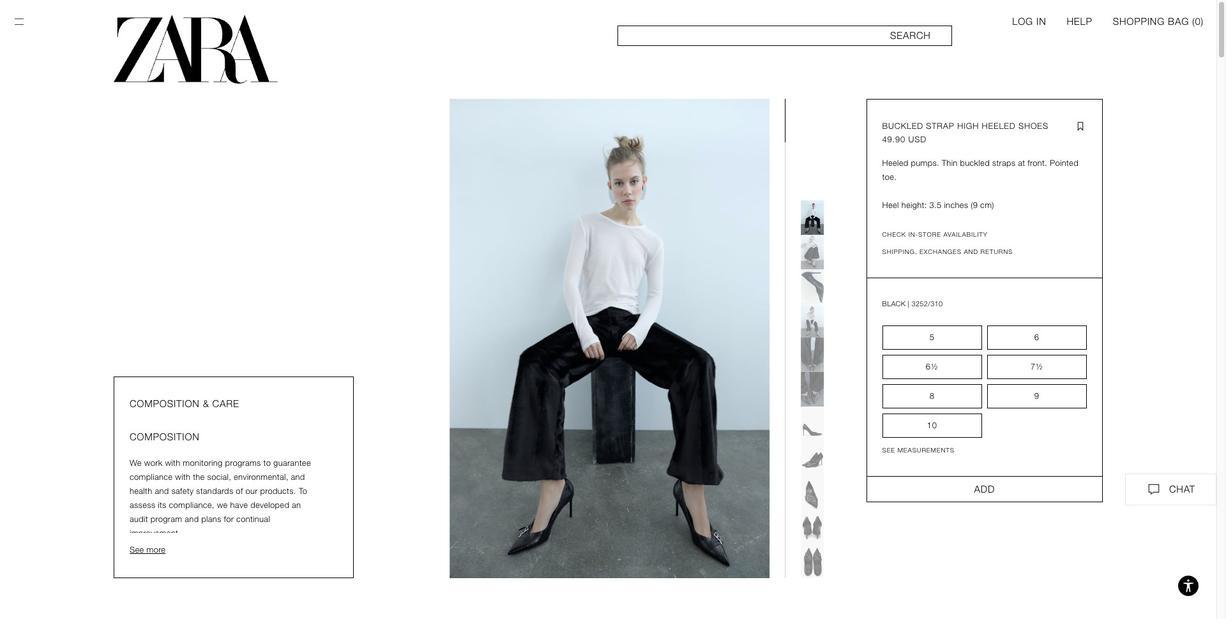 Task type: locate. For each thing, give the bounding box(es) containing it.
Product search search field
[[617, 26, 952, 46]]

and down the compliance,
[[185, 515, 199, 524]]

open menu image
[[13, 15, 26, 28]]

more
[[147, 545, 166, 555]]

0 vertical spatial with
[[165, 459, 180, 468]]

composition & care
[[130, 398, 239, 410]]

0 horizontal spatial see
[[130, 545, 144, 555]]

3252/310
[[912, 300, 943, 308]]

see
[[882, 447, 895, 454], [130, 545, 144, 555]]

(9
[[971, 201, 978, 210]]

with up safety on the bottom left of the page
[[175, 473, 190, 482]]

zara buckled strap high heeled shoes - black - image 2 image
[[801, 269, 824, 304]]

1 vertical spatial with
[[175, 473, 190, 482]]

we
[[217, 501, 228, 510]]

chat button
[[1125, 474, 1217, 506]]

9
[[1034, 391, 1040, 401]]

shipping, exchanges and returns
[[882, 248, 1013, 255]]

and down availability
[[964, 248, 978, 255]]

8
[[930, 391, 935, 401]]

zara buckled strap high heeled shoes - black - image 6 image
[[801, 407, 824, 441]]

bag
[[1168, 16, 1189, 27]]

composition for composition
[[130, 432, 200, 443]]

with right the work
[[165, 459, 180, 468]]

see inside button
[[882, 447, 895, 454]]

with
[[165, 459, 180, 468], [175, 473, 190, 482]]

black | 3252/310
[[882, 300, 943, 308]]

1 composition from the top
[[130, 398, 200, 410]]

composition left &
[[130, 398, 200, 410]]

1 vertical spatial see
[[130, 545, 144, 555]]

log in
[[1012, 16, 1046, 27]]

search
[[890, 30, 931, 42]]

0 vertical spatial composition
[[130, 398, 200, 410]]

1 horizontal spatial zara buckled strap high heeled shoes - black - image 0 image
[[801, 200, 824, 235]]

strap
[[926, 121, 955, 131]]

composition
[[130, 398, 200, 410], [130, 432, 200, 443]]

improvement.
[[130, 529, 181, 538]]

see left more
[[130, 545, 144, 555]]

and
[[964, 248, 978, 255], [291, 473, 305, 482], [155, 487, 169, 496], [185, 515, 199, 524]]

program
[[151, 515, 182, 524]]

zara buckled strap high heeled shoes - black - image 10 image
[[801, 544, 824, 579]]

select a size list box
[[882, 326, 1087, 438]]

see for see more
[[130, 545, 144, 555]]

store
[[918, 231, 941, 238]]

compliance,
[[169, 501, 214, 510]]

for
[[224, 515, 234, 524]]

0 vertical spatial see
[[882, 447, 895, 454]]

|
[[908, 300, 909, 308]]

5
[[930, 333, 935, 342]]

shoes
[[1019, 121, 1049, 131]]

and inside shipping, exchanges and returns button
[[964, 248, 978, 255]]

see inside button
[[130, 545, 144, 555]]

49.90 usd
[[882, 135, 927, 144]]

environmental,
[[234, 473, 288, 482]]

thin
[[942, 158, 958, 168]]

the
[[193, 473, 205, 482]]

chat
[[1169, 484, 1195, 496]]

help link
[[1067, 15, 1092, 28]]

shipping, exchanges and returns button
[[882, 247, 1087, 257]]

0 status
[[1195, 16, 1201, 27]]

zara buckled strap high heeled shoes - black - image 0 image
[[450, 99, 770, 579], [801, 200, 824, 235]]

care
[[212, 398, 239, 410]]

shopping bag ( 0 )
[[1113, 16, 1204, 27]]

add button
[[866, 477, 1103, 503]]

2 composition from the top
[[130, 432, 200, 443]]

zara buckled strap high heeled shoes - black - image 5 image
[[801, 372, 824, 407]]

inches
[[944, 201, 968, 210]]

heeled pumps. thin buckled straps at front. pointed toe.
[[882, 158, 1079, 182]]

and up to
[[291, 473, 305, 482]]

search link
[[617, 26, 952, 46]]

help
[[1067, 16, 1092, 27]]

heeled
[[882, 158, 908, 168]]

10
[[927, 421, 937, 430]]

we
[[130, 459, 142, 468]]

audit
[[130, 515, 148, 524]]

health
[[130, 487, 152, 496]]

zara buckled strap high heeled shoes - black - image 8 image
[[801, 475, 824, 510]]

check in-store availability button
[[882, 230, 1087, 240]]

high
[[957, 121, 979, 131]]

to
[[263, 459, 271, 468]]

developed
[[250, 501, 289, 510]]

our
[[246, 487, 258, 496]]

add item to wishlist image
[[1074, 120, 1087, 133]]

social,
[[207, 473, 231, 482]]

1 horizontal spatial see
[[882, 447, 895, 454]]

1 vertical spatial composition
[[130, 432, 200, 443]]

plans
[[201, 515, 221, 524]]

&
[[203, 398, 209, 410]]

composition up the work
[[130, 432, 200, 443]]

tray icon image
[[1146, 482, 1162, 497]]

see left measurements
[[882, 447, 895, 454]]

heel height: 3.5 inches (9 cm)
[[882, 201, 994, 210]]



Task type: describe. For each thing, give the bounding box(es) containing it.
measurements
[[898, 447, 955, 454]]

zara buckled strap high heeled shoes - black - image 9 image
[[801, 510, 824, 544]]

heeled
[[982, 121, 1016, 131]]

compliance
[[130, 473, 173, 482]]

49.90
[[882, 135, 906, 144]]

an
[[292, 501, 301, 510]]

shopping
[[1113, 16, 1165, 27]]

its
[[158, 501, 166, 510]]

we work with monitoring programs to guarantee compliance with the social, environmental, and health and safety standards of our products. to assess its compliance, we have developed an audit program and plans for continual improvement.
[[130, 459, 313, 538]]

see measurements button
[[882, 446, 955, 456]]

programs
[[225, 459, 261, 468]]

zara buckled strap high heeled shoes - black - image 7 image
[[801, 441, 824, 476]]

continual
[[236, 515, 270, 524]]

see for see measurements
[[882, 447, 895, 454]]

check in-store availability
[[882, 231, 988, 238]]

exchanges
[[920, 248, 962, 255]]

6
[[1034, 333, 1040, 342]]

height:
[[902, 201, 927, 210]]

)
[[1201, 16, 1204, 27]]

zara buckled strap high heeled shoes - black - image 3 image
[[801, 304, 824, 338]]

add
[[974, 484, 995, 495]]

heel
[[882, 201, 899, 210]]

composition for composition & care
[[130, 398, 200, 410]]

of
[[236, 487, 243, 496]]

at
[[1018, 158, 1025, 168]]

have
[[230, 501, 248, 510]]

safety
[[171, 487, 194, 496]]

toe.
[[882, 172, 897, 182]]

in-
[[909, 231, 918, 238]]

zara logo united states. go to homepage image
[[114, 15, 278, 84]]

products.
[[260, 487, 296, 496]]

see more
[[130, 545, 166, 555]]

straps
[[992, 158, 1016, 168]]

0 horizontal spatial zara buckled strap high heeled shoes - black - image 0 image
[[450, 99, 770, 579]]

buckled strap high heeled shoes
[[882, 121, 1049, 131]]

usd
[[908, 135, 927, 144]]

zara buckled strap high heeled shoes - black - image 4 image
[[801, 338, 824, 372]]

cm)
[[980, 201, 994, 210]]

see measurements
[[882, 447, 955, 454]]

pumps.
[[911, 158, 939, 168]]

front.
[[1028, 158, 1047, 168]]

availability
[[943, 231, 988, 238]]

6½
[[926, 362, 938, 372]]

log in link
[[1012, 15, 1046, 28]]

buckled
[[960, 158, 990, 168]]

pointed
[[1050, 158, 1079, 168]]

0
[[1195, 16, 1201, 27]]

returns
[[981, 248, 1013, 255]]

monitoring
[[183, 459, 223, 468]]

(
[[1192, 16, 1195, 27]]

zara buckled strap high heeled shoes - black - image 1 image
[[801, 235, 824, 269]]

buckled
[[882, 121, 923, 131]]

log
[[1012, 16, 1033, 27]]

in
[[1036, 16, 1046, 27]]

work
[[144, 459, 163, 468]]

check
[[882, 231, 906, 238]]

and up its
[[155, 487, 169, 496]]

to
[[299, 487, 307, 496]]

guarantee
[[273, 459, 311, 468]]

black
[[882, 300, 906, 308]]

7½
[[1031, 362, 1043, 372]]

3.5
[[929, 201, 942, 210]]

shipping,
[[882, 248, 917, 255]]

assess
[[130, 501, 155, 510]]

see more button
[[130, 543, 166, 558]]

accessibility image
[[1176, 573, 1201, 599]]



Task type: vqa. For each thing, say whether or not it's contained in the screenshot.
Add button in the bottom right of the page
yes



